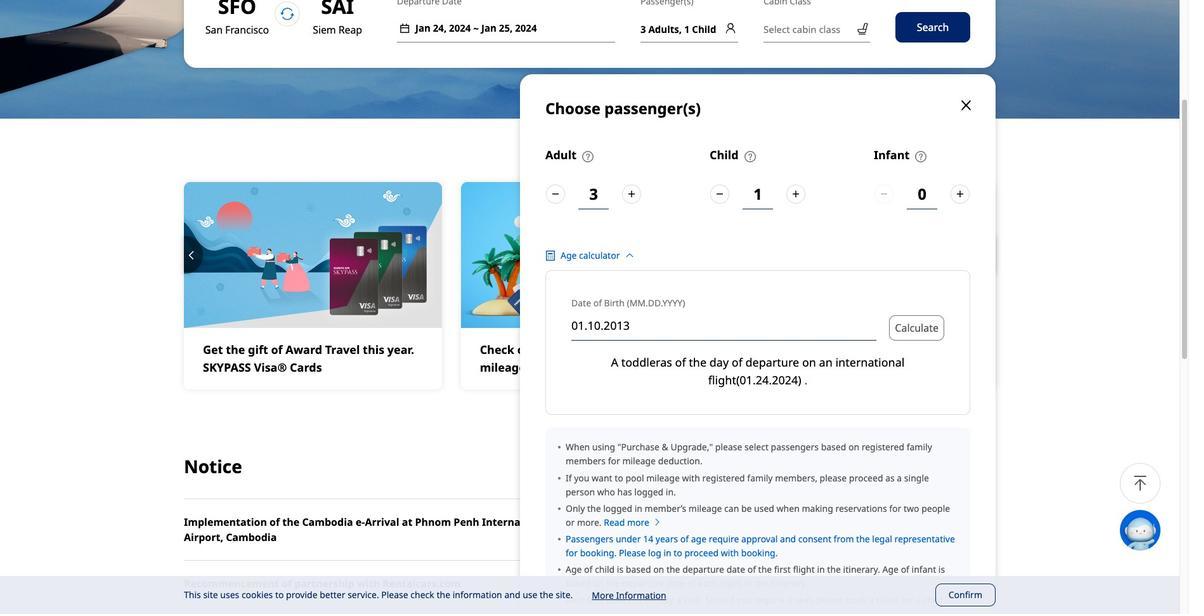 Task type: vqa. For each thing, say whether or not it's contained in the screenshot.
use in the the Check out different ways to use your mileage.
yes



Task type: locate. For each thing, give the bounding box(es) containing it.
0 horizontal spatial check
[[480, 342, 515, 357]]

require down the just
[[755, 594, 785, 606]]

and down extraordinary
[[892, 360, 914, 375]]

in left the just
[[745, 578, 753, 590]]

with right better
[[357, 577, 380, 591]]

0 vertical spatial itinerary.
[[844, 564, 881, 576]]

logged inside when using "purchase & upgrade," please select passengers based on registered family members for mileage deduction. if you want to pool mileage with registered family members, please proceed as a single person who has logged in.
[[635, 486, 664, 498]]

when
[[777, 502, 800, 515]]

cambodia
[[302, 515, 353, 529], [226, 531, 277, 544]]

proceed left as
[[850, 472, 884, 484]]

a right book
[[870, 594, 875, 606]]

booking. down 'passengers'
[[580, 547, 617, 559]]

1 horizontal spatial registered
[[862, 441, 905, 453]]

please up the making
[[820, 472, 847, 484]]

0 vertical spatial and
[[892, 360, 914, 375]]

flight
[[794, 564, 815, 576], [721, 578, 742, 590]]

mileage down the "purchase
[[623, 455, 656, 467]]

and inside new direct flights to extraordinary cities in southeast asia and china.
[[892, 360, 914, 375]]

1 vertical spatial out
[[732, 562, 746, 574]]

in left .
[[790, 360, 801, 375]]

for right ticket
[[902, 594, 914, 606]]

out for different
[[518, 342, 537, 357]]

for left "two"
[[890, 502, 902, 515]]

of right the "day"
[[732, 355, 743, 370]]

1 horizontal spatial with
[[683, 472, 700, 484]]

use left site.
[[523, 589, 538, 601]]

of right the cookies
[[282, 577, 292, 591]]

out inside check out different ways to use your mileage.
[[518, 342, 537, 357]]

information right check
[[453, 589, 502, 601]]

please inside passengers under 14 years of age require approval and consent from the legal representative for booking. please log in to proceed with booking. age of child is based on the departure date of the first flight in the itinerary.  age of infant is based on the departure date of each flight in the itinerary. an infant does not occupy a seat. should you require a seat, please book a ticket for a child.
[[817, 594, 844, 606]]

2 jan from the left
[[482, 22, 497, 34]]

family down select
[[748, 472, 773, 484]]

2 vertical spatial please
[[817, 594, 844, 606]]

day
[[710, 355, 729, 370]]

new
[[757, 342, 783, 357]]

itinerary. down first
[[771, 578, 808, 590]]

making
[[802, 502, 834, 515]]

person
[[566, 486, 595, 498]]

mileage inside only the logged in member's mileage can be used when making reservations for two people or more.
[[689, 502, 722, 515]]

1 vertical spatial logged
[[604, 502, 633, 515]]

an
[[820, 355, 833, 370]]

departure
[[746, 355, 800, 370], [683, 564, 725, 576], [623, 578, 665, 590]]

out inside 'check out personalized travel information just for your journey.'
[[732, 562, 746, 574]]

1 horizontal spatial please
[[619, 547, 646, 559]]

0 horizontal spatial information
[[453, 589, 502, 601]]

and
[[892, 360, 914, 375], [781, 533, 797, 545], [505, 589, 521, 601]]

1 horizontal spatial booking.
[[742, 547, 778, 559]]

logged down pool
[[635, 486, 664, 498]]

0 horizontal spatial and
[[505, 589, 521, 601]]

your left the "day"
[[663, 342, 690, 357]]

0 vertical spatial registered
[[862, 441, 905, 453]]

1 vertical spatial you
[[737, 594, 753, 606]]

based
[[822, 441, 847, 453], [626, 564, 651, 576], [566, 578, 591, 590]]

family
[[907, 441, 933, 453], [748, 472, 773, 484]]

booking. down 'approval'
[[742, 547, 778, 559]]

with down deduction.
[[683, 472, 700, 484]]

0 vertical spatial please
[[619, 547, 646, 559]]

1 vertical spatial based
[[626, 564, 651, 576]]

arrival
[[365, 515, 400, 529]]

2024 right '25,'
[[515, 22, 537, 34]]

has
[[618, 486, 633, 498]]

departure up each
[[683, 564, 725, 576]]

0 vertical spatial you
[[574, 472, 590, 484]]

age left "calculator"
[[561, 249, 577, 261]]

different
[[540, 342, 591, 357]]

(mm.dd.yyyy)
[[627, 297, 686, 309]]

1 vertical spatial infant
[[580, 594, 604, 606]]

korean
[[704, 524, 745, 539]]

2024 left ~
[[449, 22, 471, 34]]

legal
[[873, 533, 893, 545]]

of right implementation at the bottom left
[[270, 515, 280, 529]]

new direct flights to extraordinary cities in southeast asia and china.
[[757, 342, 956, 375]]

departure up flight(01.24.2024)
[[746, 355, 800, 370]]

age calculator
[[561, 249, 620, 261]]

0 horizontal spatial departure
[[623, 578, 665, 590]]

information up journey.
[[704, 575, 754, 587]]

jan right ~
[[482, 22, 497, 34]]

international
[[482, 515, 550, 529]]

jan left 24,
[[416, 22, 431, 34]]

this site uses cookies to provide better service. please check the information and use the site.
[[184, 589, 573, 601]]

1 2024 from the left
[[449, 22, 471, 34]]

airport,
[[184, 531, 223, 544]]

you right the should
[[737, 594, 753, 606]]

use right a
[[640, 342, 660, 357]]

penh
[[454, 515, 480, 529]]

check out different ways to use your mileage. link
[[461, 182, 719, 390]]

of right gift
[[271, 342, 283, 357]]

your up the seat,
[[788, 575, 807, 587]]

0 vertical spatial infant
[[912, 564, 937, 576]]

korean air mobile app
[[704, 524, 806, 555]]

the inside get the gift of award travel this year. skypass visa® cards
[[226, 342, 245, 357]]

on left 'an' at the right bottom
[[803, 355, 817, 370]]

1 horizontal spatial out
[[732, 562, 746, 574]]

logged inside only the logged in member's mileage can be used when making reservations for two people or more.
[[604, 502, 633, 515]]

1 vertical spatial with
[[721, 547, 739, 559]]

0 horizontal spatial itinerary.
[[771, 578, 808, 590]]

1 horizontal spatial family
[[907, 441, 933, 453]]

in up more
[[635, 502, 643, 515]]

toddleras
[[622, 355, 673, 370]]

2024
[[449, 22, 471, 34], [515, 22, 537, 34]]

on right the passengers
[[849, 441, 860, 453]]

0 horizontal spatial 2024
[[449, 22, 471, 34]]

on down log at right bottom
[[654, 564, 665, 576]]

cambodia down implementation at the bottom left
[[226, 531, 277, 544]]

e-
[[356, 515, 365, 529]]

to right a
[[625, 342, 637, 357]]

this
[[184, 589, 201, 601]]

members,
[[776, 472, 818, 484]]

registered up as
[[862, 441, 905, 453]]

a right as
[[898, 472, 903, 484]]

0 vertical spatial child
[[693, 23, 717, 35]]

None telephone field
[[572, 310, 877, 341]]

deduction.
[[658, 455, 703, 467]]

0 vertical spatial out
[[518, 342, 537, 357]]

0 horizontal spatial flight
[[721, 578, 742, 590]]

for inside when using "purchase & upgrade," please select passengers based on registered family members for mileage deduction. if you want to pool mileage with registered family members, please proceed as a single person who has logged in.
[[608, 455, 621, 467]]

in
[[790, 360, 801, 375], [635, 502, 643, 515], [664, 547, 672, 559], [818, 564, 825, 576], [745, 578, 753, 590]]

confirm button
[[936, 584, 996, 607]]

1 horizontal spatial is
[[939, 564, 946, 576]]

3 adults, 1 child button
[[641, 15, 739, 43]]

2 horizontal spatial and
[[892, 360, 914, 375]]

please
[[716, 441, 743, 453], [820, 472, 847, 484], [817, 594, 844, 606]]

1 horizontal spatial itinerary.
[[844, 564, 881, 576]]

of down representative
[[902, 564, 910, 576]]

0 vertical spatial date
[[727, 564, 746, 576]]

2 vertical spatial and
[[505, 589, 521, 601]]

age up ticket
[[883, 564, 899, 576]]

is up child.
[[939, 564, 946, 576]]

single
[[905, 472, 930, 484]]

0 vertical spatial require
[[709, 533, 740, 545]]

is up the 01.12.2024
[[617, 564, 624, 576]]

1 booking. from the left
[[580, 547, 617, 559]]

log
[[649, 547, 662, 559]]

0 vertical spatial cambodia
[[302, 515, 353, 529]]

seat.
[[684, 594, 704, 606]]

approval
[[742, 533, 778, 545]]

0 horizontal spatial require
[[709, 533, 740, 545]]

2 horizontal spatial departure
[[746, 355, 800, 370]]

out
[[518, 342, 537, 357], [732, 562, 746, 574]]

siem reap
[[311, 23, 362, 37]]

0 horizontal spatial your
[[663, 342, 690, 357]]

.
[[805, 373, 808, 388]]

1 horizontal spatial you
[[737, 594, 753, 606]]

0 horizontal spatial with
[[357, 577, 380, 591]]

out up "mileage."
[[518, 342, 537, 357]]

1 vertical spatial check
[[704, 562, 730, 574]]

based up the 01.12.2024
[[626, 564, 651, 576]]

0 horizontal spatial you
[[574, 472, 590, 484]]

0 vertical spatial information
[[704, 575, 754, 587]]

require right age
[[709, 533, 740, 545]]

0 horizontal spatial date
[[667, 578, 686, 590]]

to
[[625, 342, 637, 357], [862, 342, 874, 357], [615, 472, 624, 484], [674, 547, 683, 559], [275, 589, 284, 601]]

0 vertical spatial proceed
[[850, 472, 884, 484]]

1 horizontal spatial flight
[[794, 564, 815, 576]]

information
[[704, 575, 754, 587], [453, 589, 502, 601]]

Infant telephone field
[[907, 179, 938, 209]]

0 vertical spatial your
[[663, 342, 690, 357]]

check inside check out different ways to use your mileage.
[[480, 342, 515, 357]]

more information link
[[592, 590, 667, 602]]

registered up can
[[703, 472, 746, 484]]

2 vertical spatial departure
[[623, 578, 665, 590]]

view list link
[[960, 466, 996, 480]]

1 horizontal spatial proceed
[[850, 472, 884, 484]]

infant
[[874, 147, 910, 162]]

0 horizontal spatial jan
[[416, 22, 431, 34]]

Adult telephone field
[[579, 179, 609, 209]]

1 vertical spatial proceed
[[685, 547, 719, 559]]

confirm
[[949, 589, 983, 601]]

0 vertical spatial family
[[907, 441, 933, 453]]

to up asia
[[862, 342, 874, 357]]

or
[[566, 517, 575, 529]]

reap
[[339, 23, 362, 37]]

1 horizontal spatial and
[[781, 533, 797, 545]]

francisco
[[225, 23, 269, 37]]

1 horizontal spatial cambodia
[[302, 515, 353, 529]]

0 vertical spatial departure
[[746, 355, 800, 370]]

infant right an
[[580, 594, 604, 606]]

1 vertical spatial registered
[[703, 472, 746, 484]]

1 vertical spatial and
[[781, 533, 797, 545]]

1 horizontal spatial jan
[[482, 22, 497, 34]]

you inside passengers under 14 years of age require approval and consent from the legal representative for booking. please log in to proceed with booking. age of child is based on the departure date of the first flight in the itinerary.  age of infant is based on the departure date of each flight in the itinerary. an infant does not occupy a seat. should you require a seat, please book a ticket for a child.
[[737, 594, 753, 606]]

does
[[606, 594, 626, 606]]

0 vertical spatial use
[[640, 342, 660, 357]]

01.15.2024
[[602, 524, 647, 536]]

check inside 'check out personalized travel information just for your journey.'
[[704, 562, 730, 574]]

with inside when using "purchase & upgrade," please select passengers based on registered family members for mileage deduction. if you want to pool mileage with registered family members, please proceed as a single person who has logged in.
[[683, 472, 700, 484]]

in inside new direct flights to extraordinary cities in southeast asia and china.
[[790, 360, 801, 375]]

0 vertical spatial mileage
[[623, 455, 656, 467]]

0 vertical spatial with
[[683, 472, 700, 484]]

based inside when using "purchase & upgrade," please select passengers based on registered family members for mileage deduction. if you want to pool mileage with registered family members, please proceed as a single person who has logged in.
[[822, 441, 847, 453]]

date up journey.
[[727, 564, 746, 576]]

1 vertical spatial use
[[523, 589, 538, 601]]

0 horizontal spatial out
[[518, 342, 537, 357]]

1 vertical spatial require
[[755, 594, 785, 606]]

please down under
[[619, 547, 646, 559]]

chat w
[[1161, 525, 1190, 537]]

of right date
[[594, 297, 602, 309]]

0 vertical spatial logged
[[635, 486, 664, 498]]

flight up the should
[[721, 578, 742, 590]]

1 horizontal spatial require
[[755, 594, 785, 606]]

for down personalized
[[774, 575, 786, 587]]

and left consent
[[781, 533, 797, 545]]

with down korean
[[721, 547, 739, 559]]

please
[[619, 547, 646, 559], [382, 589, 409, 601]]

0 vertical spatial based
[[822, 441, 847, 453]]

departure up not
[[623, 578, 665, 590]]

of right toddleras
[[676, 355, 686, 370]]

based right the passengers
[[822, 441, 847, 453]]

ticket
[[877, 594, 900, 606]]

please right the seat,
[[817, 594, 844, 606]]

0 horizontal spatial is
[[617, 564, 624, 576]]

extraordinary
[[877, 342, 956, 357]]

01.12.2024
[[602, 577, 647, 590]]

not
[[629, 594, 643, 606]]

check up "mileage."
[[480, 342, 515, 357]]

pool
[[626, 472, 645, 484]]

proceed down age
[[685, 547, 719, 559]]

please left check
[[382, 589, 409, 601]]

on down child
[[594, 578, 604, 590]]

1 horizontal spatial check
[[704, 562, 730, 574]]

0 horizontal spatial booking.
[[580, 547, 617, 559]]

0 horizontal spatial proceed
[[685, 547, 719, 559]]

0 horizontal spatial family
[[748, 472, 773, 484]]

child inside dropdown button
[[693, 23, 717, 35]]

date up occupy
[[667, 578, 686, 590]]

of left child
[[585, 564, 593, 576]]

family up single
[[907, 441, 933, 453]]

use inside check out different ways to use your mileage.
[[640, 342, 660, 357]]

and left site.
[[505, 589, 521, 601]]

check for check out personalized travel information just for your journey.
[[704, 562, 730, 574]]

provide
[[286, 589, 318, 601]]

logged up read
[[604, 502, 633, 515]]

mileage left can
[[689, 502, 722, 515]]

1 horizontal spatial information
[[704, 575, 754, 587]]

infant down representative
[[912, 564, 937, 576]]

passengers
[[771, 441, 819, 453]]

if
[[566, 472, 572, 484]]

out up journey.
[[732, 562, 746, 574]]

the
[[226, 342, 245, 357], [689, 355, 707, 370], [588, 502, 601, 515], [283, 515, 300, 529], [857, 533, 871, 545], [667, 564, 681, 576], [759, 564, 772, 576], [828, 564, 841, 576], [607, 578, 620, 590], [755, 578, 769, 590], [437, 589, 451, 601], [540, 589, 554, 601]]

itinerary. up book
[[844, 564, 881, 576]]

check up each
[[704, 562, 730, 574]]

1 vertical spatial departure
[[683, 564, 725, 576]]

please left select
[[716, 441, 743, 453]]

adults,
[[649, 23, 682, 35]]

flight right first
[[794, 564, 815, 576]]

1 horizontal spatial your
[[788, 575, 807, 587]]

0 horizontal spatial please
[[382, 589, 409, 601]]

the inside a toddleras of the day of departure on an international flight(01.24.2024)
[[689, 355, 707, 370]]

gift
[[248, 342, 268, 357]]

who
[[598, 486, 616, 498]]

2 horizontal spatial with
[[721, 547, 739, 559]]

you right the if
[[574, 472, 590, 484]]

international
[[836, 355, 905, 370]]

1 is from the left
[[617, 564, 624, 576]]

1 horizontal spatial logged
[[635, 486, 664, 498]]

departure inside a toddleras of the day of departure on an international flight(01.24.2024)
[[746, 355, 800, 370]]

mileage up in. on the right of the page
[[647, 472, 680, 484]]

read more link
[[604, 516, 662, 530]]

1 vertical spatial please
[[382, 589, 409, 601]]

to up "has"
[[615, 472, 624, 484]]

of inside get the gift of award travel this year. skypass visa® cards
[[271, 342, 283, 357]]

for down using
[[608, 455, 621, 467]]

members
[[566, 455, 606, 467]]

0 vertical spatial flight
[[794, 564, 815, 576]]

0 horizontal spatial based
[[566, 578, 591, 590]]

check
[[480, 342, 515, 357], [704, 562, 730, 574]]

1 horizontal spatial date
[[727, 564, 746, 576]]

recommencement of partnership with rentalcars.com
[[184, 577, 461, 591]]

0 horizontal spatial infant
[[580, 594, 604, 606]]

cambodia left "e-" at the left bottom
[[302, 515, 353, 529]]

25,
[[499, 22, 513, 34]]

based up an
[[566, 578, 591, 590]]

1 horizontal spatial use
[[640, 342, 660, 357]]

1 vertical spatial your
[[788, 575, 807, 587]]

2 vertical spatial mileage
[[689, 502, 722, 515]]

to down years on the right of the page
[[674, 547, 683, 559]]

to inside check out different ways to use your mileage.
[[625, 342, 637, 357]]



Task type: describe. For each thing, give the bounding box(es) containing it.
child.
[[924, 594, 946, 606]]

siem reap button
[[301, 0, 372, 38]]

view list
[[960, 467, 996, 479]]

class
[[820, 23, 841, 35]]

for inside only the logged in member's mileage can be used when making reservations for two people or more.
[[890, 502, 902, 515]]

you inside when using "purchase & upgrade," please select passengers based on registered family members for mileage deduction. if you want to pool mileage with registered family members, please proceed as a single person who has logged in.
[[574, 472, 590, 484]]

undefined image
[[679, 499, 996, 614]]

to inside new direct flights to extraordinary cities in southeast asia and china.
[[862, 342, 874, 357]]

2 is from the left
[[939, 564, 946, 576]]

recommencement
[[184, 577, 279, 591]]

&
[[662, 441, 669, 453]]

passenger(s)
[[605, 98, 701, 119]]

a toddleras of the day of departure on an international flight(01.24.2024)
[[611, 355, 905, 388]]

uses
[[220, 589, 239, 601]]

out for personalized
[[732, 562, 746, 574]]

choose
[[546, 98, 601, 119]]

check out personalized travel information just for your journey.
[[704, 562, 828, 600]]

1 vertical spatial mileage
[[647, 472, 680, 484]]

please inside passengers under 14 years of age require approval and consent from the legal representative for booking. please log in to proceed with booking. age of child is based on the departure date of the first flight in the itinerary.  age of infant is based on the departure date of each flight in the itinerary. an infant does not occupy a seat. should you require a seat, please book a ticket for a child.
[[619, 547, 646, 559]]

to inside passengers under 14 years of age require approval and consent from the legal representative for booking. please log in to proceed with booking. age of child is based on the departure date of the first flight in the itinerary.  age of infant is based on the departure date of each flight in the itinerary. an infant does not occupy a seat. should you require a seat, please book a ticket for a child.
[[674, 547, 683, 559]]

check for check out different ways to use your mileage.
[[480, 342, 515, 357]]

on inside when using "purchase & upgrade," please select passengers based on registered family members for mileage deduction. if you want to pool mileage with registered family members, please proceed as a single person who has logged in.
[[849, 441, 860, 453]]

a left seat.
[[677, 594, 682, 606]]

from
[[834, 533, 854, 545]]

mileage.
[[480, 360, 529, 375]]

direct
[[786, 342, 819, 357]]

site.
[[556, 589, 573, 601]]

more information
[[592, 590, 667, 602]]

check
[[411, 589, 435, 601]]

the inside the implementation of the cambodia e-arrival at phnom penh international airport, cambodia
[[283, 515, 300, 529]]

air
[[748, 524, 765, 539]]

when
[[566, 441, 590, 453]]

of left age
[[681, 533, 689, 545]]

Child telephone field
[[743, 179, 774, 209]]

1 vertical spatial please
[[820, 472, 847, 484]]

only the logged in member's mileage can be used when making reservations for two people or more.
[[566, 502, 951, 529]]

for down 'passengers'
[[566, 547, 578, 559]]

check out different ways to use your mileage.
[[480, 342, 690, 375]]

two
[[904, 502, 920, 515]]

an
[[566, 594, 577, 606]]

1 vertical spatial family
[[748, 472, 773, 484]]

proceed inside passengers under 14 years of age require approval and consent from the legal representative for booking. please log in to proceed with booking. age of child is based on the departure date of the first flight in the itinerary.  age of infant is based on the departure date of each flight in the itinerary. an infant does not occupy a seat. should you require a seat, please book a ticket for a child.
[[685, 547, 719, 559]]

site
[[203, 589, 218, 601]]

get the gift of award travel this year. skypass visa® cards link
[[184, 182, 442, 390]]

your inside 'check out personalized travel information just for your journey.'
[[788, 575, 807, 587]]

in inside only the logged in member's mileage can be used when making reservations for two people or more.
[[635, 502, 643, 515]]

0 vertical spatial please
[[716, 441, 743, 453]]

for inside 'check out personalized travel information just for your journey.'
[[774, 575, 786, 587]]

siem
[[313, 23, 336, 37]]

jan 24, 2024 ~ jan 25, 2024
[[416, 22, 537, 35]]

search
[[917, 20, 950, 34]]

each
[[699, 578, 718, 590]]

cities
[[757, 360, 788, 375]]

a left the seat,
[[788, 594, 793, 606]]

asia
[[865, 360, 889, 375]]

select
[[745, 441, 769, 453]]

book
[[846, 594, 867, 606]]

using
[[593, 441, 616, 453]]

1 vertical spatial child
[[710, 147, 739, 162]]

san
[[205, 23, 223, 37]]

want
[[592, 472, 613, 484]]

age inside dropdown button
[[561, 249, 577, 261]]

1 horizontal spatial departure
[[683, 564, 725, 576]]

birth
[[605, 297, 625, 309]]

member's
[[645, 502, 687, 515]]

search button
[[896, 12, 971, 43]]

people
[[922, 502, 951, 515]]

in right log at right bottom
[[664, 547, 672, 559]]

your inside check out different ways to use your mileage.
[[663, 342, 690, 357]]

information
[[617, 590, 667, 602]]

a left child.
[[916, 594, 921, 606]]

child
[[595, 564, 615, 576]]

w
[[1183, 525, 1190, 537]]

at
[[402, 515, 413, 529]]

implementation
[[184, 515, 267, 529]]

better
[[320, 589, 346, 601]]

2 booking. from the left
[[742, 547, 778, 559]]

information inside 'check out personalized travel information just for your journey.'
[[704, 575, 754, 587]]

2 vertical spatial based
[[566, 578, 591, 590]]

of inside the implementation of the cambodia e-arrival at phnom penh international airport, cambodia
[[270, 515, 280, 529]]

more
[[592, 590, 614, 602]]

service.
[[348, 589, 379, 601]]

1 vertical spatial date
[[667, 578, 686, 590]]

only
[[566, 502, 585, 515]]

new direct flights to extraordinary cities in southeast asia and china. link
[[738, 182, 996, 390]]

should
[[706, 594, 735, 606]]

more
[[628, 517, 650, 529]]

occupy
[[645, 594, 674, 606]]

2 2024 from the left
[[515, 22, 537, 34]]

just
[[756, 575, 772, 587]]

flight(01.24.2024)
[[709, 373, 802, 388]]

flights
[[822, 342, 859, 357]]

passengers under 14 years of age require approval and consent from the legal representative for booking. please log in to proceed with booking. age of child is based on the departure date of the first flight in the itinerary.  age of infant is based on the departure date of each flight in the itinerary. an infant does not occupy a seat. should you require a seat, please book a ticket for a child.
[[566, 533, 956, 606]]

with inside passengers under 14 years of age require approval and consent from the legal representative for booking. please log in to proceed with booking. age of child is based on the departure date of the first flight in the itinerary.  age of infant is based on the departure date of each flight in the itinerary. an infant does not occupy a seat. should you require a seat, please book a ticket for a child.
[[721, 547, 739, 559]]

calculator
[[579, 249, 620, 261]]

in down consent
[[818, 564, 825, 576]]

southeast
[[804, 360, 862, 375]]

to right the cookies
[[275, 589, 284, 601]]

to inside when using "purchase & upgrade," please select passengers based on registered family members for mileage deduction. if you want to pool mileage with registered family members, please proceed as a single person who has logged in.
[[615, 472, 624, 484]]

and inside passengers under 14 years of age require approval and consent from the legal representative for booking. please log in to proceed with booking. age of child is based on the departure date of the first flight in the itinerary.  age of infant is based on the departure date of each flight in the itinerary. an infant does not occupy a seat. should you require a seat, please book a ticket for a child.
[[781, 533, 797, 545]]

mobile
[[768, 524, 806, 539]]

reservations
[[836, 502, 888, 515]]

notice
[[184, 454, 242, 478]]

1 jan from the left
[[416, 22, 431, 34]]

of left each
[[688, 578, 696, 590]]

0 horizontal spatial registered
[[703, 472, 746, 484]]

a inside when using "purchase & upgrade," please select passengers based on registered family members for mileage deduction. if you want to pool mileage with registered family members, please proceed as a single person who has logged in.
[[898, 472, 903, 484]]

years
[[656, 533, 679, 545]]

on inside a toddleras of the day of departure on an international flight(01.24.2024)
[[803, 355, 817, 370]]

0 horizontal spatial use
[[523, 589, 538, 601]]

journey.
[[704, 588, 738, 600]]

phnom
[[415, 515, 451, 529]]

rentalcars.com
[[383, 577, 461, 591]]

date of birth (mm.dd.yyyy)
[[572, 297, 686, 309]]

skypass
[[203, 360, 251, 375]]

age up site.
[[566, 564, 582, 576]]

upgrade,"
[[671, 441, 713, 453]]

1 vertical spatial itinerary.
[[771, 578, 808, 590]]

first
[[775, 564, 791, 576]]

1 horizontal spatial infant
[[912, 564, 937, 576]]

as
[[886, 472, 895, 484]]

3 adults, 1 child
[[641, 23, 717, 35]]

0 horizontal spatial cambodia
[[226, 531, 277, 544]]

proceed inside when using "purchase & upgrade," please select passengers based on registered family members for mileage deduction. if you want to pool mileage with registered family members, please proceed as a single person who has logged in.
[[850, 472, 884, 484]]

of down "korean air mobile app"
[[748, 564, 756, 576]]

more.
[[577, 517, 602, 529]]

1 vertical spatial information
[[453, 589, 502, 601]]

the inside only the logged in member's mileage can be used when making reservations for two people or more.
[[588, 502, 601, 515]]

cabin
[[793, 23, 817, 35]]

app
[[704, 539, 727, 555]]

chat w link
[[1121, 510, 1190, 551]]



